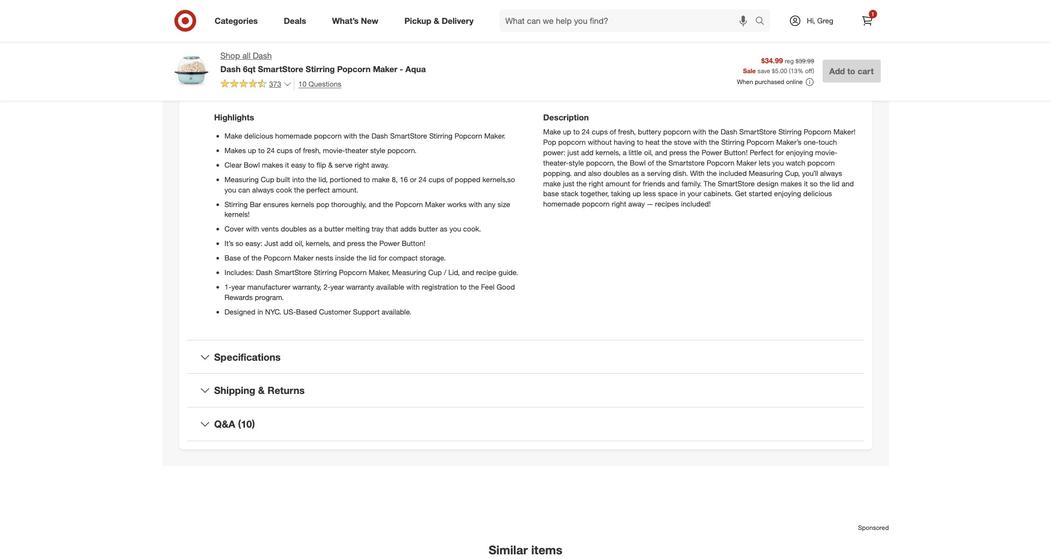 Task type: describe. For each thing, give the bounding box(es) containing it.
popcorn up included
[[707, 158, 735, 167]]

0 horizontal spatial as
[[309, 224, 316, 233]]

popcorn.
[[387, 145, 417, 154]]

What can we help you find? suggestions appear below search field
[[499, 9, 758, 32]]

8,
[[392, 174, 398, 183]]

make inside measuring cup built into the lid, portioned to make 8, 16 or 24 cups of popped kernels,so you can always cook the perfect amount.
[[372, 174, 390, 183]]

perfect
[[306, 185, 330, 194]]

base
[[225, 253, 241, 262]]

design
[[757, 178, 779, 187]]

1 vertical spatial just
[[563, 178, 575, 187]]

1 horizontal spatial a
[[623, 147, 627, 156]]

off
[[805, 67, 813, 75]]

taking
[[611, 189, 631, 198]]

adds
[[400, 224, 417, 233]]

1 vertical spatial kernels,
[[306, 239, 331, 247]]

away.
[[371, 160, 389, 169]]

stack
[[561, 189, 579, 198]]

1 vertical spatial add
[[280, 239, 293, 247]]

popcorn up power:
[[558, 137, 586, 146]]

add inside description make up to 24 cups of fresh, buttery popcorn with the dash smartstore stirring popcorn maker! pop popcorn without having to heat the stove with the stirring popcorn maker's one-touch power: just add kernels, a little oil, and press the power button! perfect for enjoying movie- theater-style popcorn, the bowl of the smartstore popcorn maker lets you watch popcorn popping. and also doubles as a serving dish. with the included measuring cup, you'll always make just the right amount for friends and family. the smartstore design makes it so the lid and base stack together, taking up less space in your cabinets. get started enjoying delicious homemade popcorn right away — recipes included!
[[581, 147, 594, 156]]

to inside the 1-year manufacturer warranty, 2-year warranty available with registration to the feel good rewards program.
[[460, 282, 467, 291]]

/
[[444, 268, 446, 277]]

theater-
[[543, 158, 569, 167]]

q&a
[[214, 418, 235, 430]]

to inside button
[[848, 66, 856, 76]]

inside
[[335, 253, 355, 262]]

0 horizontal spatial bowl
[[244, 160, 260, 169]]

delivery
[[442, 15, 474, 26]]

1 vertical spatial power
[[379, 239, 400, 247]]

without
[[588, 137, 612, 146]]

add to cart
[[829, 66, 874, 76]]

search button
[[750, 9, 775, 34]]

tray
[[372, 224, 384, 233]]

to left flip
[[308, 160, 315, 169]]

based
[[296, 307, 317, 316]]

delicious inside description make up to 24 cups of fresh, buttery popcorn with the dash smartstore stirring popcorn maker! pop popcorn without having to heat the stove with the stirring popcorn maker's one-touch power: just add kernels, a little oil, and press the power button! perfect for enjoying movie- theater-style popcorn, the bowl of the smartstore popcorn maker lets you watch popcorn popping. and also doubles as a serving dish. with the included measuring cup, you'll always make just the right amount for friends and family. the smartstore design makes it so the lid and base stack together, taking up less space in your cabinets. get started enjoying delicious homemade popcorn right away — recipes included!
[[803, 189, 832, 198]]

started
[[749, 189, 772, 198]]

always inside description make up to 24 cups of fresh, buttery popcorn with the dash smartstore stirring popcorn maker! pop popcorn without having to heat the stove with the stirring popcorn maker's one-touch power: just add kernels, a little oil, and press the power button! perfect for enjoying movie- theater-style popcorn, the bowl of the smartstore popcorn maker lets you watch popcorn popping. and also doubles as a serving dish. with the included measuring cup, you'll always make just the right amount for friends and family. the smartstore design makes it so the lid and base stack together, taking up less space in your cabinets. get started enjoying delicious homemade popcorn right away — recipes included!
[[820, 168, 842, 177]]

popcorn,
[[586, 158, 615, 167]]

item
[[544, 43, 569, 57]]

size
[[498, 199, 510, 208]]

q&a (10) button
[[187, 408, 864, 441]]

with right stove at the top right of the page
[[694, 137, 707, 146]]

1 vertical spatial &
[[328, 160, 333, 169]]

of up easy on the top left of page
[[295, 145, 301, 154]]

button! inside description make up to 24 cups of fresh, buttery popcorn with the dash smartstore stirring popcorn maker! pop popcorn without having to heat the stove with the stirring popcorn maker's one-touch power: just add kernels, a little oil, and press the power button! perfect for enjoying movie- theater-style popcorn, the bowl of the smartstore popcorn maker lets you watch popcorn popping. and also doubles as a serving dish. with the included measuring cup, you'll always make just the right amount for friends and family. the smartstore design makes it so the lid and base stack together, taking up less space in your cabinets. get started enjoying delicious homemade popcorn right away — recipes included!
[[724, 147, 748, 156]]

rewards
[[225, 293, 253, 301]]

with inside stirring bar ensures kernels pop thoroughly, and the popcorn maker works with any size kernels!
[[469, 199, 482, 208]]

1 vertical spatial for
[[632, 178, 641, 187]]

1 vertical spatial doubles
[[281, 224, 307, 233]]

stove
[[674, 137, 692, 146]]

you'll
[[802, 168, 818, 177]]

16
[[400, 174, 408, 183]]

melting
[[346, 224, 370, 233]]

0 horizontal spatial 24
[[267, 145, 275, 154]]

1 horizontal spatial measuring
[[392, 268, 426, 277]]

1 horizontal spatial as
[[440, 224, 448, 233]]

cover with vents doubles as a butter melting tray that adds butter as you cook.
[[225, 224, 481, 233]]

0 horizontal spatial a
[[318, 224, 322, 233]]

—
[[647, 199, 653, 208]]

1 vertical spatial lid
[[369, 253, 376, 262]]

clear bowl makes it easy to flip & serve right away.
[[225, 160, 389, 169]]

doubles inside description make up to 24 cups of fresh, buttery popcorn with the dash smartstore stirring popcorn maker! pop popcorn without having to heat the stove with the stirring popcorn maker's one-touch power: just add kernels, a little oil, and press the power button! perfect for enjoying movie- theater-style popcorn, the bowl of the smartstore popcorn maker lets you watch popcorn popping. and also doubles as a serving dish. with the included measuring cup, you'll always make just the right amount for friends and family. the smartstore design makes it so the lid and base stack together, taking up less space in your cabinets. get started enjoying delicious homemade popcorn right away — recipes included!
[[604, 168, 630, 177]]

to inside measuring cup built into the lid, portioned to make 8, 16 or 24 cups of popped kernels,so you can always cook the perfect amount.
[[364, 174, 370, 183]]

with up theater in the top of the page
[[344, 131, 357, 140]]

1 vertical spatial right
[[589, 178, 604, 187]]

customer
[[319, 307, 351, 316]]

sponsored
[[858, 524, 889, 532]]

buttery
[[638, 127, 661, 135]]

10 questions link
[[294, 78, 341, 90]]

2 butter from the left
[[419, 224, 438, 233]]

0 vertical spatial for
[[775, 147, 784, 156]]

together,
[[581, 189, 609, 198]]

2 vertical spatial up
[[633, 189, 641, 198]]

cup inside measuring cup built into the lid, portioned to make 8, 16 or 24 cups of popped kernels,so you can always cook the perfect amount.
[[261, 174, 274, 183]]

similar items region
[[162, 483, 889, 559]]

power inside description make up to 24 cups of fresh, buttery popcorn with the dash smartstore stirring popcorn maker! pop popcorn without having to heat the stove with the stirring popcorn maker's one-touch power: just add kernels, a little oil, and press the power button! perfect for enjoying movie- theater-style popcorn, the bowl of the smartstore popcorn maker lets you watch popcorn popping. and also doubles as a serving dish. with the included measuring cup, you'll always make just the right amount for friends and family. the smartstore design makes it so the lid and base stack together, taking up less space in your cabinets. get started enjoying delicious homemade popcorn right away — recipes included!
[[702, 147, 722, 156]]

make delicious homemade popcorn with the dash smartstore stirring popcorn maker.
[[225, 131, 506, 140]]

smartstore up warranty,
[[275, 268, 312, 277]]

recipes
[[655, 199, 679, 208]]

cook.
[[463, 224, 481, 233]]

nyc.
[[265, 307, 281, 316]]

pickup & delivery
[[405, 15, 474, 26]]

cup,
[[785, 168, 800, 177]]

makes
[[225, 145, 246, 154]]

theater
[[345, 145, 368, 154]]

maker!
[[834, 127, 856, 135]]

2 vertical spatial right
[[612, 199, 626, 208]]

measuring inside measuring cup built into the lid, portioned to make 8, 16 or 24 cups of popped kernels,so you can always cook the perfect amount.
[[225, 174, 259, 183]]

%
[[798, 67, 804, 75]]

make inside description make up to 24 cups of fresh, buttery popcorn with the dash smartstore stirring popcorn maker! pop popcorn without having to heat the stove with the stirring popcorn maker's one-touch power: just add kernels, a little oil, and press the power button! perfect for enjoying movie- theater-style popcorn, the bowl of the smartstore popcorn maker lets you watch popcorn popping. and also doubles as a serving dish. with the included measuring cup, you'll always make just the right amount for friends and family. the smartstore design makes it so the lid and base stack together, taking up less space in your cabinets. get started enjoying delicious homemade popcorn right away — recipes included!
[[543, 127, 561, 135]]

0 vertical spatial makes
[[262, 160, 283, 169]]

similar items
[[489, 543, 563, 557]]

maker left nests
[[293, 253, 314, 262]]

thoroughly,
[[331, 199, 367, 208]]

designed in nyc. us-based customer support available.
[[225, 307, 412, 316]]

2 vertical spatial for
[[378, 253, 387, 262]]

what's
[[332, 15, 359, 26]]

compact
[[389, 253, 418, 262]]

popcorn up warranty
[[339, 268, 367, 277]]

press inside description make up to 24 cups of fresh, buttery popcorn with the dash smartstore stirring popcorn maker! pop popcorn without having to heat the stove with the stirring popcorn maker's one-touch power: just add kernels, a little oil, and press the power button! perfect for enjoying movie- theater-style popcorn, the bowl of the smartstore popcorn maker lets you watch popcorn popping. and also doubles as a serving dish. with the included measuring cup, you'll always make just the right amount for friends and family. the smartstore design makes it so the lid and base stack together, taking up less space in your cabinets. get started enjoying delicious homemade popcorn right away — recipes included!
[[669, 147, 687, 156]]

away
[[628, 199, 645, 208]]

it inside description make up to 24 cups of fresh, buttery popcorn with the dash smartstore stirring popcorn maker! pop popcorn without having to heat the stove with the stirring popcorn maker's one-touch power: just add kernels, a little oil, and press the power button! perfect for enjoying movie- theater-style popcorn, the bowl of the smartstore popcorn maker lets you watch popcorn popping. and also doubles as a serving dish. with the included measuring cup, you'll always make just the right amount for friends and family. the smartstore design makes it so the lid and base stack together, taking up less space in your cabinets. get started enjoying delicious homemade popcorn right away — recipes included!
[[804, 178, 808, 187]]

bowl inside description make up to 24 cups of fresh, buttery popcorn with the dash smartstore stirring popcorn maker! pop popcorn without having to heat the stove with the stirring popcorn maker's one-touch power: just add kernels, a little oil, and press the power button! perfect for enjoying movie- theater-style popcorn, the bowl of the smartstore popcorn maker lets you watch popcorn popping. and also doubles as a serving dish. with the included measuring cup, you'll always make just the right amount for friends and family. the smartstore design makes it so the lid and base stack together, taking up less space in your cabinets. get started enjoying delicious homemade popcorn right away — recipes included!
[[630, 158, 646, 167]]

cups inside description make up to 24 cups of fresh, buttery popcorn with the dash smartstore stirring popcorn maker! pop popcorn without having to heat the stove with the stirring popcorn maker's one-touch power: just add kernels, a little oil, and press the power button! perfect for enjoying movie- theater-style popcorn, the bowl of the smartstore popcorn maker lets you watch popcorn popping. and also doubles as a serving dish. with the included measuring cup, you'll always make just the right amount for friends and family. the smartstore design makes it so the lid and base stack together, taking up less space in your cabinets. get started enjoying delicious homemade popcorn right away — recipes included!
[[592, 127, 608, 135]]

make inside description make up to 24 cups of fresh, buttery popcorn with the dash smartstore stirring popcorn maker! pop popcorn without having to heat the stove with the stirring popcorn maker's one-touch power: just add kernels, a little oil, and press the power button! perfect for enjoying movie- theater-style popcorn, the bowl of the smartstore popcorn maker lets you watch popcorn popping. and also doubles as a serving dish. with the included measuring cup, you'll always make just the right amount for friends and family. the smartstore design makes it so the lid and base stack together, taking up less space in your cabinets. get started enjoying delicious homemade popcorn right away — recipes included!
[[543, 178, 561, 187]]

cups inside measuring cup built into the lid, portioned to make 8, 16 or 24 cups of popped kernels,so you can always cook the perfect amount.
[[429, 174, 445, 183]]

new
[[361, 15, 379, 26]]

homemade inside description make up to 24 cups of fresh, buttery popcorn with the dash smartstore stirring popcorn maker! pop popcorn without having to heat the stove with the stirring popcorn maker's one-touch power: just add kernels, a little oil, and press the power button! perfect for enjoying movie- theater-style popcorn, the bowl of the smartstore popcorn maker lets you watch popcorn popping. and also doubles as a serving dish. with the included measuring cup, you'll always make just the right amount for friends and family. the smartstore design makes it so the lid and base stack together, taking up less space in your cabinets. get started enjoying delicious homemade popcorn right away — recipes included!
[[543, 199, 580, 208]]

0 horizontal spatial fresh,
[[303, 145, 321, 154]]

so inside description make up to 24 cups of fresh, buttery popcorn with the dash smartstore stirring popcorn maker! pop popcorn without having to heat the stove with the stirring popcorn maker's one-touch power: just add kernels, a little oil, and press the power button! perfect for enjoying movie- theater-style popcorn, the bowl of the smartstore popcorn maker lets you watch popcorn popping. and also doubles as a serving dish. with the included measuring cup, you'll always make just the right amount for friends and family. the smartstore design makes it so the lid and base stack together, taking up less space in your cabinets. get started enjoying delicious homemade popcorn right away — recipes included!
[[810, 178, 818, 187]]

available
[[376, 282, 404, 291]]

items
[[531, 543, 563, 557]]

1 year from the left
[[231, 282, 245, 291]]

less
[[643, 189, 656, 198]]

0 vertical spatial right
[[355, 160, 369, 169]]

dash down shop
[[220, 64, 241, 74]]

always inside measuring cup built into the lid, portioned to make 8, 16 or 24 cups of popped kernels,so you can always cook the perfect amount.
[[252, 185, 274, 194]]

smartstore
[[669, 158, 705, 167]]

0 vertical spatial homemade
[[275, 131, 312, 140]]

designed
[[225, 307, 255, 316]]

when
[[737, 78, 753, 86]]

feel
[[481, 282, 495, 291]]

also
[[588, 168, 602, 177]]

it's
[[225, 239, 234, 247]]

& for delivery
[[434, 15, 439, 26]]

(10)
[[238, 418, 255, 430]]

0 vertical spatial it
[[285, 160, 289, 169]]

works
[[447, 199, 467, 208]]

of up the having
[[610, 127, 616, 135]]

categories link
[[206, 9, 271, 32]]

dash up manufacturer
[[256, 268, 273, 277]]

serving
[[647, 168, 671, 177]]

popcorn up perfect in the right top of the page
[[747, 137, 774, 146]]

similar
[[489, 543, 528, 557]]

add to cart button
[[823, 60, 881, 82]]

& for returns
[[258, 384, 265, 396]]

us-
[[283, 307, 296, 316]]

0 horizontal spatial movie-
[[323, 145, 345, 154]]

bar
[[250, 199, 261, 208]]

6qt
[[243, 64, 256, 74]]

kernels!
[[225, 210, 250, 218]]

2-
[[324, 282, 330, 291]]

1 vertical spatial a
[[641, 168, 645, 177]]

of right the base
[[243, 253, 249, 262]]

in inside description make up to 24 cups of fresh, buttery popcorn with the dash smartstore stirring popcorn maker! pop popcorn without having to heat the stove with the stirring popcorn maker's one-touch power: just add kernels, a little oil, and press the power button! perfect for enjoying movie- theater-style popcorn, the bowl of the smartstore popcorn maker lets you watch popcorn popping. and also doubles as a serving dish. with the included measuring cup, you'll always make just the right amount for friends and family. the smartstore design makes it so the lid and base stack together, taking up less space in your cabinets. get started enjoying delicious homemade popcorn right away — recipes included!
[[680, 189, 686, 198]]

lid inside description make up to 24 cups of fresh, buttery popcorn with the dash smartstore stirring popcorn maker! pop popcorn without having to heat the stove with the stirring popcorn maker's one-touch power: just add kernels, a little oil, and press the power button! perfect for enjoying movie- theater-style popcorn, the bowl of the smartstore popcorn maker lets you watch popcorn popping. and also doubles as a serving dish. with the included measuring cup, you'll always make just the right amount for friends and family. the smartstore design makes it so the lid and base stack together, taking up less space in your cabinets. get started enjoying delicious homemade popcorn right away — recipes included!
[[832, 178, 840, 187]]

hi, greg
[[807, 16, 834, 25]]

smartstore inside shop all dash dash 6qt smartstore stirring popcorn maker - aqua
[[258, 64, 303, 74]]

popcorn down just
[[264, 253, 291, 262]]

0 vertical spatial enjoying
[[786, 147, 813, 156]]

dash up popcorn. at top
[[372, 131, 388, 140]]

questions
[[309, 79, 341, 88]]

10
[[298, 79, 307, 88]]

1 link
[[856, 9, 879, 32]]

0 horizontal spatial make
[[225, 131, 242, 140]]

2 vertical spatial you
[[450, 224, 461, 233]]

popcorn up makes up to 24 cups of fresh, movie-theater style popcorn.
[[314, 131, 342, 140]]

10 questions
[[298, 79, 341, 88]]

of up the serving
[[648, 158, 654, 167]]

popcorn left 'maker.'
[[455, 131, 482, 140]]

0 vertical spatial just
[[568, 147, 579, 156]]

details button
[[187, 74, 864, 107]]

about
[[483, 43, 517, 57]]

1 vertical spatial enjoying
[[774, 189, 801, 198]]

aqua
[[406, 64, 426, 74]]

recipe
[[476, 268, 497, 277]]



Task type: locate. For each thing, give the bounding box(es) containing it.
popping.
[[543, 168, 572, 177]]

0 vertical spatial press
[[669, 147, 687, 156]]

2 horizontal spatial as
[[632, 168, 639, 177]]

lid down touch
[[832, 178, 840, 187]]

1 horizontal spatial movie-
[[815, 147, 838, 156]]

details
[[214, 85, 247, 97]]

0 vertical spatial delicious
[[244, 131, 273, 140]]

1 horizontal spatial lid
[[832, 178, 840, 187]]

right up together,
[[589, 178, 604, 187]]

1 horizontal spatial butter
[[419, 224, 438, 233]]

movie-
[[323, 145, 345, 154], [815, 147, 838, 156]]

popcorn up questions
[[337, 64, 371, 74]]

$34.99 reg $39.99 sale save $ 5.00 ( 13 % off )
[[743, 56, 814, 75]]

flip
[[317, 160, 326, 169]]

just
[[568, 147, 579, 156], [563, 178, 575, 187]]

1 vertical spatial style
[[569, 158, 584, 167]]

cover
[[225, 224, 244, 233]]

shop
[[220, 50, 240, 61]]

bowl right the clear
[[244, 160, 260, 169]]

fresh, up the having
[[618, 127, 636, 135]]

into
[[292, 174, 304, 183]]

popcorn up adds
[[395, 199, 423, 208]]

homemade up easy on the top left of page
[[275, 131, 312, 140]]

add down the without
[[581, 147, 594, 156]]

search
[[750, 16, 775, 27]]

doubles
[[604, 168, 630, 177], [281, 224, 307, 233]]

0 vertical spatial up
[[563, 127, 571, 135]]

(
[[789, 67, 791, 75]]

watch
[[786, 158, 806, 167]]

and inside stirring bar ensures kernels pop thoroughly, and the popcorn maker works with any size kernels!
[[369, 199, 381, 208]]

maker inside stirring bar ensures kernels pop thoroughly, and the popcorn maker works with any size kernels!
[[425, 199, 445, 208]]

always right the you'll
[[820, 168, 842, 177]]

24 inside description make up to 24 cups of fresh, buttery popcorn with the dash smartstore stirring popcorn maker! pop popcorn without having to heat the stove with the stirring popcorn maker's one-touch power: just add kernels, a little oil, and press the power button! perfect for enjoying movie- theater-style popcorn, the bowl of the smartstore popcorn maker lets you watch popcorn popping. and also doubles as a serving dish. with the included measuring cup, you'll always make just the right amount for friends and family. the smartstore design makes it so the lid and base stack together, taking up less space in your cabinets. get started enjoying delicious homemade popcorn right away — recipes included!
[[582, 127, 590, 135]]

1 horizontal spatial always
[[820, 168, 842, 177]]

0 horizontal spatial year
[[231, 282, 245, 291]]

1 vertical spatial homemade
[[543, 199, 580, 208]]

delicious down the you'll
[[803, 189, 832, 198]]

style
[[370, 145, 385, 154], [569, 158, 584, 167]]

1 vertical spatial up
[[248, 145, 256, 154]]

1 horizontal spatial kernels,
[[596, 147, 621, 156]]

to right portioned
[[364, 174, 370, 183]]

1 horizontal spatial add
[[581, 147, 594, 156]]

storage.
[[420, 253, 446, 262]]

maker inside description make up to 24 cups of fresh, buttery popcorn with the dash smartstore stirring popcorn maker! pop popcorn without having to heat the stove with the stirring popcorn maker's one-touch power: just add kernels, a little oil, and press the power button! perfect for enjoying movie- theater-style popcorn, the bowl of the smartstore popcorn maker lets you watch popcorn popping. and also doubles as a serving dish. with the included measuring cup, you'll always make just the right amount for friends and family. the smartstore design makes it so the lid and base stack together, taking up less space in your cabinets. get started enjoying delicious homemade popcorn right away — recipes included!
[[737, 158, 757, 167]]

1 butter from the left
[[324, 224, 344, 233]]

kernels, inside description make up to 24 cups of fresh, buttery popcorn with the dash smartstore stirring popcorn maker! pop popcorn without having to heat the stove with the stirring popcorn maker's one-touch power: just add kernels, a little oil, and press the power button! perfect for enjoying movie- theater-style popcorn, the bowl of the smartstore popcorn maker lets you watch popcorn popping. and also doubles as a serving dish. with the included measuring cup, you'll always make just the right amount for friends and family. the smartstore design makes it so the lid and base stack together, taking up less space in your cabinets. get started enjoying delicious homemade popcorn right away — recipes included!
[[596, 147, 621, 156]]

0 vertical spatial button!
[[724, 147, 748, 156]]

24 right or
[[419, 174, 427, 183]]

& right pickup
[[434, 15, 439, 26]]

0 horizontal spatial oil,
[[295, 239, 304, 247]]

of inside measuring cup built into the lid, portioned to make 8, 16 or 24 cups of popped kernels,so you can always cook the perfect amount.
[[447, 174, 453, 183]]

2 horizontal spatial you
[[772, 158, 784, 167]]

lid,
[[319, 174, 328, 183]]

1 horizontal spatial doubles
[[604, 168, 630, 177]]

0 horizontal spatial delicious
[[244, 131, 273, 140]]

the inside the 1-year manufacturer warranty, 2-year warranty available with registration to the feel good rewards program.
[[469, 282, 479, 291]]

included
[[719, 168, 747, 177]]

1 horizontal spatial year
[[330, 282, 344, 291]]

1 horizontal spatial cup
[[428, 268, 442, 277]]

butter
[[324, 224, 344, 233], [419, 224, 438, 233]]

movie- up serve
[[323, 145, 345, 154]]

with
[[690, 168, 705, 177]]

or
[[410, 174, 417, 183]]

373
[[269, 80, 281, 88]]

you right lets
[[772, 158, 784, 167]]

1 vertical spatial cups
[[277, 145, 293, 154]]

so
[[810, 178, 818, 187], [236, 239, 243, 247]]

cups right or
[[429, 174, 445, 183]]

friends
[[643, 178, 665, 187]]

shop all dash dash 6qt smartstore stirring popcorn maker - aqua
[[220, 50, 426, 74]]

of left popped
[[447, 174, 453, 183]]

1 horizontal spatial style
[[569, 158, 584, 167]]

2 vertical spatial a
[[318, 224, 322, 233]]

nests
[[316, 253, 333, 262]]

1 horizontal spatial &
[[328, 160, 333, 169]]

to up 'little'
[[637, 137, 644, 146]]

fresh, inside description make up to 24 cups of fresh, buttery popcorn with the dash smartstore stirring popcorn maker! pop popcorn without having to heat the stove with the stirring popcorn maker's one-touch power: just add kernels, a little oil, and press the power button! perfect for enjoying movie- theater-style popcorn, the bowl of the smartstore popcorn maker lets you watch popcorn popping. and also doubles as a serving dish. with the included measuring cup, you'll always make just the right amount for friends and family. the smartstore design makes it so the lid and base stack together, taking up less space in your cabinets. get started enjoying delicious homemade popcorn right away — recipes included!
[[618, 127, 636, 135]]

1 vertical spatial oil,
[[295, 239, 304, 247]]

1 horizontal spatial in
[[680, 189, 686, 198]]

make up "pop"
[[543, 127, 561, 135]]

up down description
[[563, 127, 571, 135]]

maker up included
[[737, 158, 757, 167]]

clear
[[225, 160, 242, 169]]

little
[[629, 147, 642, 156]]

24
[[582, 127, 590, 135], [267, 145, 275, 154], [419, 174, 427, 183]]

a down the having
[[623, 147, 627, 156]]

1 horizontal spatial it
[[804, 178, 808, 187]]

deals
[[284, 15, 306, 26]]

so down the you'll
[[810, 178, 818, 187]]

make left 8,
[[372, 174, 390, 183]]

0 vertical spatial power
[[702, 147, 722, 156]]

1 horizontal spatial button!
[[724, 147, 748, 156]]

1 vertical spatial so
[[236, 239, 243, 247]]

1 vertical spatial button!
[[402, 239, 426, 247]]

any
[[484, 199, 496, 208]]

movie- inside description make up to 24 cups of fresh, buttery popcorn with the dash smartstore stirring popcorn maker! pop popcorn without having to heat the stove with the stirring popcorn maker's one-touch power: just add kernels, a little oil, and press the power button! perfect for enjoying movie- theater-style popcorn, the bowl of the smartstore popcorn maker lets you watch popcorn popping. and also doubles as a serving dish. with the included measuring cup, you'll always make just the right amount for friends and family. the smartstore design makes it so the lid and base stack together, taking up less space in your cabinets. get started enjoying delicious homemade popcorn right away — recipes included!
[[815, 147, 838, 156]]

it left easy on the top left of page
[[285, 160, 289, 169]]

0 horizontal spatial style
[[370, 145, 385, 154]]

maker.
[[484, 131, 506, 140]]

cup
[[261, 174, 274, 183], [428, 268, 442, 277]]

with up smartstore
[[693, 127, 706, 135]]

up
[[563, 127, 571, 135], [248, 145, 256, 154], [633, 189, 641, 198]]

0 horizontal spatial power
[[379, 239, 400, 247]]

to right "makes"
[[258, 145, 265, 154]]

cups up the without
[[592, 127, 608, 135]]

0 horizontal spatial &
[[258, 384, 265, 396]]

0 vertical spatial a
[[623, 147, 627, 156]]

1 vertical spatial cup
[[428, 268, 442, 277]]

always up bar
[[252, 185, 274, 194]]

right down taking
[[612, 199, 626, 208]]

image of dash 6qt smartstore stirring popcorn maker - aqua image
[[171, 50, 212, 91]]

popcorn down together,
[[582, 199, 610, 208]]

lid,
[[448, 268, 460, 277]]

easy:
[[245, 239, 262, 247]]

you left can
[[225, 185, 236, 194]]

24 inside measuring cup built into the lid, portioned to make 8, 16 or 24 cups of popped kernels,so you can always cook the perfect amount.
[[419, 174, 427, 183]]

oil, right just
[[295, 239, 304, 247]]

1 vertical spatial in
[[257, 307, 263, 316]]

with left any
[[469, 199, 482, 208]]

0 horizontal spatial doubles
[[281, 224, 307, 233]]

cups up easy on the top left of page
[[277, 145, 293, 154]]

a up friends
[[641, 168, 645, 177]]

0 vertical spatial 24
[[582, 127, 590, 135]]

as up it's so easy: just add oil, kernels, and press the power button!
[[309, 224, 316, 233]]

enjoying up the watch
[[786, 147, 813, 156]]

make up 'base'
[[543, 178, 561, 187]]

just up stack
[[563, 178, 575, 187]]

dash up included
[[721, 127, 737, 135]]

bowl
[[630, 158, 646, 167], [244, 160, 260, 169]]

oil, inside description make up to 24 cups of fresh, buttery popcorn with the dash smartstore stirring popcorn maker! pop popcorn without having to heat the stove with the stirring popcorn maker's one-touch power: just add kernels, a little oil, and press the power button! perfect for enjoying movie- theater-style popcorn, the bowl of the smartstore popcorn maker lets you watch popcorn popping. and also doubles as a serving dish. with the included measuring cup, you'll always make just the right amount for friends and family. the smartstore design makes it so the lid and base stack together, taking up less space in your cabinets. get started enjoying delicious homemade popcorn right away — recipes included!
[[644, 147, 653, 156]]

1 vertical spatial always
[[252, 185, 274, 194]]

0 horizontal spatial it
[[285, 160, 289, 169]]

1 vertical spatial 24
[[267, 145, 275, 154]]

available.
[[382, 307, 412, 316]]

smartstore up 373
[[258, 64, 303, 74]]

maker left the -
[[373, 64, 398, 74]]

1 vertical spatial fresh,
[[303, 145, 321, 154]]

$
[[772, 67, 775, 75]]

makes up built
[[262, 160, 283, 169]]

pickup & delivery link
[[396, 9, 487, 32]]

& left returns on the bottom left of the page
[[258, 384, 265, 396]]

dash inside description make up to 24 cups of fresh, buttery popcorn with the dash smartstore stirring popcorn maker! pop popcorn without having to heat the stove with the stirring popcorn maker's one-touch power: just add kernels, a little oil, and press the power button! perfect for enjoying movie- theater-style popcorn, the bowl of the smartstore popcorn maker lets you watch popcorn popping. and also doubles as a serving dish. with the included measuring cup, you'll always make just the right amount for friends and family. the smartstore design makes it so the lid and base stack together, taking up less space in your cabinets. get started enjoying delicious homemade popcorn right away — recipes included!
[[721, 127, 737, 135]]

highlights
[[214, 112, 254, 122]]

sale
[[743, 67, 756, 75]]

kernels, up nests
[[306, 239, 331, 247]]

program.
[[255, 293, 284, 301]]

1 horizontal spatial power
[[702, 147, 722, 156]]

stirring inside shop all dash dash 6qt smartstore stirring popcorn maker - aqua
[[306, 64, 335, 74]]

movie- down touch
[[815, 147, 838, 156]]

lid up 'includes: dash smartstore stirring popcorn maker, measuring cup / lid, and recipe guide.'
[[369, 253, 376, 262]]

0 horizontal spatial so
[[236, 239, 243, 247]]

for down maker's
[[775, 147, 784, 156]]

maker left works
[[425, 199, 445, 208]]

cup left '/'
[[428, 268, 442, 277]]

year up rewards
[[231, 282, 245, 291]]

power
[[702, 147, 722, 156], [379, 239, 400, 247]]

1 horizontal spatial cups
[[429, 174, 445, 183]]

1 vertical spatial makes
[[781, 178, 802, 187]]

right down theater in the top of the page
[[355, 160, 369, 169]]

when purchased online
[[737, 78, 803, 86]]

family.
[[682, 178, 702, 187]]

reg
[[785, 57, 794, 65]]

returns
[[268, 384, 305, 396]]

24 right "makes"
[[267, 145, 275, 154]]

as inside description make up to 24 cups of fresh, buttery popcorn with the dash smartstore stirring popcorn maker! pop popcorn without having to heat the stove with the stirring popcorn maker's one-touch power: just add kernels, a little oil, and press the power button! perfect for enjoying movie- theater-style popcorn, the bowl of the smartstore popcorn maker lets you watch popcorn popping. and also doubles as a serving dish. with the included measuring cup, you'll always make just the right amount for friends and family. the smartstore design makes it so the lid and base stack together, taking up less space in your cabinets. get started enjoying delicious homemade popcorn right away — recipes included!
[[632, 168, 639, 177]]

to right "registration"
[[460, 282, 467, 291]]

pop
[[543, 137, 556, 146]]

2 horizontal spatial for
[[775, 147, 784, 156]]

with right available
[[406, 282, 420, 291]]

popcorn up one-
[[804, 127, 832, 135]]

dash right all
[[253, 50, 272, 61]]

0 vertical spatial kernels,
[[596, 147, 621, 156]]

in left nyc.
[[257, 307, 263, 316]]

shipping & returns
[[214, 384, 305, 396]]

popcorn up stove at the top right of the page
[[663, 127, 691, 135]]

for left friends
[[632, 178, 641, 187]]

just
[[264, 239, 278, 247]]

2 horizontal spatial 24
[[582, 127, 590, 135]]

2 year from the left
[[330, 282, 344, 291]]

0 horizontal spatial for
[[378, 253, 387, 262]]

deals link
[[275, 9, 319, 32]]

add
[[581, 147, 594, 156], [280, 239, 293, 247]]

it's so easy: just add oil, kernels, and press the power button!
[[225, 239, 426, 247]]

makes inside description make up to 24 cups of fresh, buttery popcorn with the dash smartstore stirring popcorn maker! pop popcorn without having to heat the stove with the stirring popcorn maker's one-touch power: just add kernels, a little oil, and press the power button! perfect for enjoying movie- theater-style popcorn, the bowl of the smartstore popcorn maker lets you watch popcorn popping. and also doubles as a serving dish. with the included measuring cup, you'll always make just the right amount for friends and family. the smartstore design makes it so the lid and base stack together, taking up less space in your cabinets. get started enjoying delicious homemade popcorn right away — recipes included!
[[781, 178, 802, 187]]

0 vertical spatial doubles
[[604, 168, 630, 177]]

to right the add in the top right of the page
[[848, 66, 856, 76]]

bowl down 'little'
[[630, 158, 646, 167]]

just right power:
[[568, 147, 579, 156]]

press down stove at the top right of the page
[[669, 147, 687, 156]]

butter right adds
[[419, 224, 438, 233]]

1 horizontal spatial up
[[563, 127, 571, 135]]

popcorn up the you'll
[[808, 158, 835, 167]]

0 vertical spatial &
[[434, 15, 439, 26]]

1 horizontal spatial makes
[[781, 178, 802, 187]]

with up easy:
[[246, 224, 259, 233]]

smartstore down included
[[718, 178, 755, 187]]

maker inside shop all dash dash 6qt smartstore stirring popcorn maker - aqua
[[373, 64, 398, 74]]

add right just
[[280, 239, 293, 247]]

&
[[434, 15, 439, 26], [328, 160, 333, 169], [258, 384, 265, 396]]

stirring inside stirring bar ensures kernels pop thoroughly, and the popcorn maker works with any size kernels!
[[225, 199, 248, 208]]

1 vertical spatial press
[[347, 239, 365, 247]]

to down description
[[573, 127, 580, 135]]

a up it's so easy: just add oil, kernels, and press the power button!
[[318, 224, 322, 233]]

style inside description make up to 24 cups of fresh, buttery popcorn with the dash smartstore stirring popcorn maker! pop popcorn without having to heat the stove with the stirring popcorn maker's one-touch power: just add kernels, a little oil, and press the power button! perfect for enjoying movie- theater-style popcorn, the bowl of the smartstore popcorn maker lets you watch popcorn popping. and also doubles as a serving dish. with the included measuring cup, you'll always make just the right amount for friends and family. the smartstore design makes it so the lid and base stack together, taking up less space in your cabinets. get started enjoying delicious homemade popcorn right away — recipes included!
[[569, 158, 584, 167]]

0 horizontal spatial you
[[225, 185, 236, 194]]

up up away
[[633, 189, 641, 198]]

lets
[[759, 158, 770, 167]]

2 vertical spatial cups
[[429, 174, 445, 183]]

it down the you'll
[[804, 178, 808, 187]]

measuring inside description make up to 24 cups of fresh, buttery popcorn with the dash smartstore stirring popcorn maker! pop popcorn without having to heat the stove with the stirring popcorn maker's one-touch power: just add kernels, a little oil, and press the power button! perfect for enjoying movie- theater-style popcorn, the bowl of the smartstore popcorn maker lets you watch popcorn popping. and also doubles as a serving dish. with the included measuring cup, you'll always make just the right amount for friends and family. the smartstore design makes it so the lid and base stack together, taking up less space in your cabinets. get started enjoying delicious homemade popcorn right away — recipes included!
[[749, 168, 783, 177]]

0 vertical spatial fresh,
[[618, 127, 636, 135]]

2 horizontal spatial measuring
[[749, 168, 783, 177]]

0 horizontal spatial always
[[252, 185, 274, 194]]

shipping & returns button
[[187, 374, 864, 407]]

fresh, up clear bowl makes it easy to flip & serve right away. at top left
[[303, 145, 321, 154]]

you inside description make up to 24 cups of fresh, buttery popcorn with the dash smartstore stirring popcorn maker! pop popcorn without having to heat the stove with the stirring popcorn maker's one-touch power: just add kernels, a little oil, and press the power button! perfect for enjoying movie- theater-style popcorn, the bowl of the smartstore popcorn maker lets you watch popcorn popping. and also doubles as a serving dish. with the included measuring cup, you'll always make just the right amount for friends and family. the smartstore design makes it so the lid and base stack together, taking up less space in your cabinets. get started enjoying delicious homemade popcorn right away — recipes included!
[[772, 158, 784, 167]]

registration
[[422, 282, 458, 291]]

$39.99
[[796, 57, 814, 65]]

0 horizontal spatial in
[[257, 307, 263, 316]]

popcorn inside shop all dash dash 6qt smartstore stirring popcorn maker - aqua
[[337, 64, 371, 74]]

cups
[[592, 127, 608, 135], [277, 145, 293, 154], [429, 174, 445, 183]]

always
[[820, 168, 842, 177], [252, 185, 274, 194]]

0 horizontal spatial up
[[248, 145, 256, 154]]

1 horizontal spatial make
[[543, 178, 561, 187]]

description
[[543, 112, 589, 122]]

cook
[[276, 185, 292, 194]]

measuring down lets
[[749, 168, 783, 177]]

0 vertical spatial add
[[581, 147, 594, 156]]

smartstore up perfect in the right top of the page
[[739, 127, 777, 135]]

style up popping.
[[569, 158, 584, 167]]

0 vertical spatial cups
[[592, 127, 608, 135]]

0 horizontal spatial press
[[347, 239, 365, 247]]

press down melting
[[347, 239, 365, 247]]

heat
[[646, 137, 660, 146]]

power up the with at the right of the page
[[702, 147, 722, 156]]

power:
[[543, 147, 566, 156]]

as
[[632, 168, 639, 177], [309, 224, 316, 233], [440, 224, 448, 233]]

style up away.
[[370, 145, 385, 154]]

included!
[[681, 199, 711, 208]]

0 horizontal spatial makes
[[262, 160, 283, 169]]

0 vertical spatial you
[[772, 158, 784, 167]]

& inside dropdown button
[[258, 384, 265, 396]]

with inside the 1-year manufacturer warranty, 2-year warranty available with registration to the feel good rewards program.
[[406, 282, 420, 291]]

1 horizontal spatial oil,
[[644, 147, 653, 156]]

0 vertical spatial in
[[680, 189, 686, 198]]

measuring cup built into the lid, portioned to make 8, 16 or 24 cups of popped kernels,so you can always cook the perfect amount.
[[225, 174, 515, 194]]

0 vertical spatial so
[[810, 178, 818, 187]]

1 vertical spatial it
[[804, 178, 808, 187]]

0 horizontal spatial add
[[280, 239, 293, 247]]

delicious up "makes"
[[244, 131, 273, 140]]

kernels,so
[[483, 174, 515, 183]]

1 horizontal spatial homemade
[[543, 199, 580, 208]]

right
[[355, 160, 369, 169], [589, 178, 604, 187], [612, 199, 626, 208]]

13
[[791, 67, 798, 75]]

kernels, up "popcorn,"
[[596, 147, 621, 156]]

doubles up amount
[[604, 168, 630, 177]]

as down works
[[440, 224, 448, 233]]

1 horizontal spatial right
[[589, 178, 604, 187]]

having
[[614, 137, 635, 146]]

0 horizontal spatial cups
[[277, 145, 293, 154]]

the inside stirring bar ensures kernels pop thoroughly, and the popcorn maker works with any size kernels!
[[383, 199, 393, 208]]

2 vertical spatial &
[[258, 384, 265, 396]]

)
[[813, 67, 814, 75]]

2 horizontal spatial a
[[641, 168, 645, 177]]

specifications button
[[187, 340, 864, 374]]

popcorn inside stirring bar ensures kernels pop thoroughly, and the popcorn maker works with any size kernels!
[[395, 199, 423, 208]]

2 horizontal spatial right
[[612, 199, 626, 208]]

smartstore up popcorn. at top
[[390, 131, 427, 140]]

maker's
[[776, 137, 802, 146]]

0 horizontal spatial make
[[372, 174, 390, 183]]

up right "makes"
[[248, 145, 256, 154]]

one-
[[804, 137, 819, 146]]

0 horizontal spatial measuring
[[225, 174, 259, 183]]

cart
[[858, 66, 874, 76]]

you inside measuring cup built into the lid, portioned to make 8, 16 or 24 cups of popped kernels,so you can always cook the perfect amount.
[[225, 185, 236, 194]]



Task type: vqa. For each thing, say whether or not it's contained in the screenshot.
topmost POWER
yes



